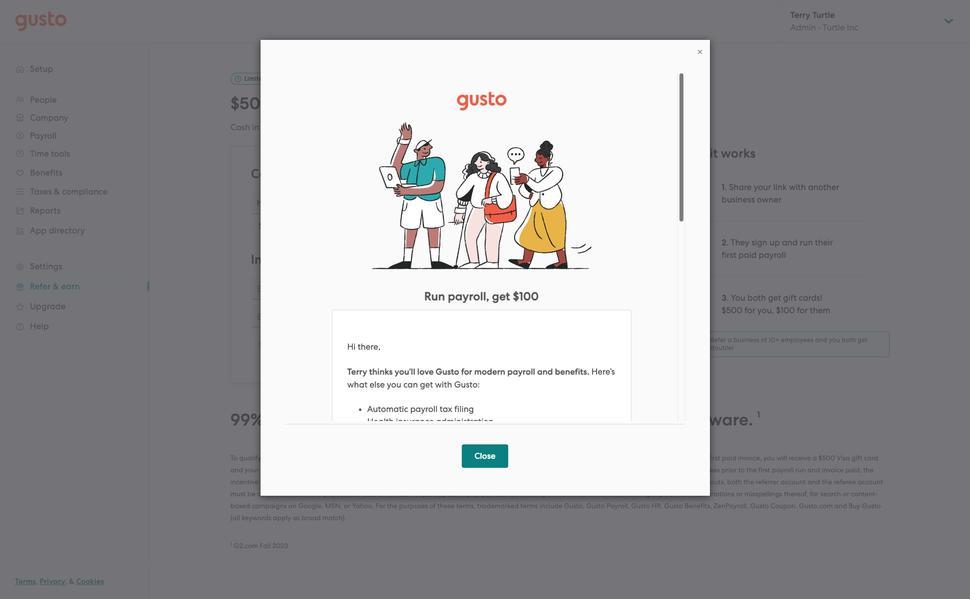 Task type: describe. For each thing, give the bounding box(es) containing it.
at
[[275, 490, 282, 498]]

referrer
[[756, 478, 779, 486]]

days
[[641, 454, 656, 462]]

they
[[731, 238, 750, 248]]

0 vertical spatial terms,
[[600, 490, 620, 498]]

additionally,
[[388, 466, 428, 474]]

2 horizontal spatial a
[[813, 454, 817, 462]]

31st,
[[413, 454, 427, 462]]

and up qualify
[[446, 454, 458, 462]]

or right one
[[486, 454, 492, 462]]

2 horizontal spatial gift
[[852, 454, 863, 462]]

if
[[429, 466, 433, 474]]

within
[[556, 454, 577, 462]]

g2.com
[[234, 542, 258, 550]]

or up buy
[[843, 490, 850, 498]]

get inside "3 . you both get gift cards! $500 for you, $100 for them"
[[769, 293, 782, 303]]

99% satisfaction. highest score in small-business payroll software. 1
[[231, 410, 761, 430]]

1 vertical spatial terms,
[[457, 502, 476, 510]]

paid inside 2 . they sign up and run their first paid payroll
[[739, 250, 757, 260]]

copy
[[251, 166, 282, 182]]

another
[[808, 182, 840, 192]]

2 vertical spatial gift
[[358, 466, 369, 474]]

2 horizontal spatial in
[[481, 410, 495, 430]]

2 vertical spatial business
[[548, 410, 615, 430]]

2 , from the left
[[65, 578, 67, 587]]

to right order
[[599, 478, 605, 486]]

the down the above
[[311, 490, 322, 498]]

up for earn
[[357, 122, 368, 132]]

0 horizontal spatial by
[[287, 252, 302, 268]]

cards!
[[799, 293, 823, 303]]

click
[[495, 490, 509, 498]]

both inside to qualify, your referee must sign up for gusto by january 31st, 2024 and run one or more paid payrolls. within thirty (30) calendar days of your referee's first paid invoice, you will receive a $500 visa gift card and your referee will receive a $100 visa gift card. additionally, if you qualify pursuant to these terms and your referee onboards ten (10) or more employees prior to the first payroll run and invoice paid, the incentive offered to you above will increase to $1,000 and the incentive for your referee will increase to $200. in order to be eligible for the promotion payouts, both the referrer account and the referee account must be open at the time the payouts are issued. you cannot participate in pay-per-click advertising on trademarked terms, including any derivations, variations or misspellings thereof, for search or content- based campaigns on google, msn, or yahoo. for the purposes of these terms, trademarked terms include gusto, gusto payroll, gusto hr, gusto benefits, zenpayroll, gusto coupon, gusto.com and buy gusto (all keywords apply as broad match).
[[728, 478, 742, 486]]

to up issued.
[[368, 478, 374, 486]]

are
[[350, 490, 361, 498]]

1 vertical spatial of
[[658, 454, 664, 462]]

gusto down the content-
[[863, 502, 881, 510]]

close document
[[261, 40, 710, 497]]

invoice,
[[738, 454, 762, 462]]

1 vertical spatial payroll
[[619, 410, 675, 430]]

sign inside 2 . they sign up and run their first paid payroll
[[752, 238, 768, 248]]

yahoo.
[[352, 502, 374, 510]]

99%
[[231, 410, 264, 430]]

the up search
[[822, 478, 833, 486]]

keywords
[[242, 514, 271, 522]]

for down ten
[[642, 478, 650, 486]]

1 horizontal spatial receive
[[789, 454, 811, 462]]

in inside to qualify, your referee must sign up for gusto by january 31st, 2024 and run one or more paid payrolls. within thirty (30) calendar days of your referee's first paid invoice, you will receive a $500 visa gift card and your referee will receive a $100 visa gift card. additionally, if you qualify pursuant to these terms and your referee onboards ten (10) or more employees prior to the first payroll run and invoice paid, the incentive offered to you above will increase to $1,000 and the incentive for your referee will increase to $200. in order to be eligible for the promotion payouts, both the referrer account and the referee account must be open at the time the payouts are issued. you cannot participate in pay-per-click advertising on trademarked terms, including any derivations, variations or misspellings thereof, for search or content- based campaigns on google, msn, or yahoo. for the purposes of these terms, trademarked terms include gusto, gusto payroll, gusto hr, gusto benefits, zenpayroll, gusto coupon, gusto.com and buy gusto (all keywords apply as broad match).
[[460, 490, 465, 498]]

0 vertical spatial visa
[[837, 454, 850, 462]]

(all
[[231, 514, 240, 522]]

open
[[257, 490, 274, 498]]

for up the are
[[345, 454, 354, 462]]

the right at
[[284, 490, 294, 498]]

purposes
[[399, 502, 428, 510]]

0 vertical spatial must
[[304, 454, 319, 462]]

2 . they sign up and run their first paid payroll
[[722, 238, 834, 260]]

your inside cash in when your referral signs up for gusto. earn
[[285, 122, 303, 132]]

and
[[548, 466, 563, 474]]

1 enter email address email field from the top
[[251, 278, 641, 300]]

you inside to qualify, your referee must sign up for gusto by january 31st, 2024 and run one or more paid payrolls. within thirty (30) calendar days of your referee's first paid invoice, you will receive a $500 visa gift card and your referee will receive a $100 visa gift card. additionally, if you qualify pursuant to these terms and your referee onboards ten (10) or more employees prior to the first payroll run and invoice paid, the incentive offered to you above will increase to $1,000 and the incentive for your referee will increase to $200. in order to be eligible for the promotion payouts, both the referrer account and the referee account must be open at the time the payouts are issued. you cannot participate in pay-per-click advertising on trademarked terms, including any derivations, variations or misspellings thereof, for search or content- based campaigns on google, msn, or yahoo. for the purposes of these terms, trademarked terms include gusto, gusto payroll, gusto hr, gusto benefits, zenpayroll, gusto coupon, gusto.com and buy gusto (all keywords apply as broad match).
[[386, 490, 397, 498]]

and up thereof,
[[808, 478, 821, 486]]

0 horizontal spatial paid
[[512, 454, 527, 462]]

gusto right gusto,
[[586, 502, 605, 510]]

or up zenpayroll,
[[737, 490, 743, 498]]

0 horizontal spatial module__icon___go7vc image
[[259, 341, 267, 349]]

buy
[[849, 502, 861, 510]]

payrolls.
[[528, 454, 555, 462]]

double!)
[[479, 93, 545, 114]]

payroll inside to qualify, your referee must sign up for gusto by january 31st, 2024 and run one or more paid payrolls. within thirty (30) calendar days of your referee's first paid invoice, you will receive a $500 visa gift card and your referee will receive a $100 visa gift card. additionally, if you qualify pursuant to these terms and your referee onboards ten (10) or more employees prior to the first payroll run and invoice paid, the incentive offered to you above will increase to $1,000 and the incentive for your referee will increase to $200. in order to be eligible for the promotion payouts, both the referrer account and the referee account must be open at the time the payouts are issued. you cannot participate in pay-per-click advertising on trademarked terms, including any derivations, variations or misspellings thereof, for search or content- based campaigns on google, msn, or yahoo. for the purposes of these terms, trademarked terms include gusto, gusto payroll, gusto hr, gusto benefits, zenpayroll, gusto coupon, gusto.com and buy gusto (all keywords apply as broad match).
[[772, 466, 794, 474]]

including
[[621, 490, 650, 498]]

0 vertical spatial these
[[510, 466, 527, 474]]

the left 'on:'
[[283, 221, 296, 231]]

copy and share your link
[[251, 166, 398, 182]]

0 horizontal spatial these
[[438, 502, 455, 510]]

participate
[[423, 490, 458, 498]]

the down card
[[864, 466, 874, 474]]

invoice
[[822, 466, 844, 474]]

1 horizontal spatial module__icon___go7vc image
[[628, 313, 636, 321]]

your up pay-
[[465, 478, 479, 486]]

1 vertical spatial terms
[[521, 502, 538, 510]]

to right offered
[[285, 478, 292, 486]]

score
[[436, 410, 477, 430]]

$500 inside "3 . you both get gift cards! $500 for you, $100 for them"
[[722, 306, 743, 316]]

january
[[385, 454, 412, 462]]

hr,
[[652, 502, 663, 510]]

link for share
[[377, 166, 398, 182]]

for up gusto.
[[382, 93, 404, 114]]

when
[[262, 122, 283, 132]]

$500 inside to qualify, your referee must sign up for gusto by january 31st, 2024 and run one or more paid payrolls. within thirty (30) calendar days of your referee's first paid invoice, you will receive a $500 visa gift card and your referee will receive a $100 visa gift card. additionally, if you qualify pursuant to these terms and your referee onboards ten (10) or more employees prior to the first payroll run and invoice paid, the incentive offered to you above will increase to $1,000 and the incentive for your referee will increase to $200. in order to be eligible for the promotion payouts, both the referrer account and the referee account must be open at the time the payouts are issued. you cannot participate in pay-per-click advertising on trademarked terms, including any derivations, variations or misspellings thereof, for search or content- based campaigns on google, msn, or yahoo. for the purposes of these terms, trademarked terms include gusto, gusto payroll, gusto hr, gusto benefits, zenpayroll, gusto coupon, gusto.com and buy gusto (all keywords apply as broad match).
[[819, 454, 836, 462]]

terms link
[[15, 578, 36, 587]]

on:
[[314, 221, 326, 231]]

1 vertical spatial trademarked
[[478, 502, 519, 510]]

your down 'within' on the bottom right
[[564, 466, 578, 474]]

benefits,
[[685, 502, 712, 510]]

close button
[[462, 445, 508, 469]]

cash in when your referral signs up for gusto. earn
[[231, 122, 430, 133]]

for down qualify
[[455, 478, 464, 486]]

2
[[722, 238, 727, 248]]

0 vertical spatial terms
[[529, 466, 546, 474]]

thereof,
[[784, 490, 809, 498]]

works
[[721, 146, 756, 161]]

1 increase from the left
[[340, 478, 366, 486]]

1 for 1 g2.com fall 2023
[[231, 541, 232, 548]]

issued.
[[363, 490, 384, 498]]

0 vertical spatial be
[[607, 478, 615, 486]]

privacy
[[40, 578, 65, 587]]

payouts,
[[699, 478, 726, 486]]

thirty
[[579, 454, 595, 462]]

variations
[[704, 490, 735, 498]]

to right pursuant on the bottom of page
[[502, 466, 508, 474]]

per-
[[482, 490, 495, 498]]

0 vertical spatial more
[[494, 454, 510, 462]]

earn
[[410, 122, 428, 133]]

owner
[[757, 195, 782, 205]]

10+
[[769, 337, 780, 344]]

pay-
[[467, 490, 482, 498]]

up for by
[[335, 454, 344, 462]]

ten
[[636, 466, 646, 474]]

qualify,
[[239, 454, 263, 462]]

1 vertical spatial share
[[259, 221, 281, 231]]

to
[[231, 454, 238, 462]]

derivations,
[[665, 490, 702, 498]]

any
[[652, 490, 664, 498]]

for them (or double!)
[[378, 93, 545, 114]]

1 vertical spatial first
[[709, 454, 721, 462]]

advertising
[[511, 490, 546, 498]]

how
[[680, 146, 707, 161]]

to right prior
[[739, 466, 745, 474]]

in
[[573, 478, 579, 486]]

limited
[[245, 75, 267, 82]]

2x list
[[680, 166, 890, 358]]

1 inside 99% satisfaction. highest score in small-business payroll software. 1
[[758, 410, 761, 421]]

linkedin
[[402, 222, 431, 231]]

. for 2
[[727, 238, 729, 248]]

0 horizontal spatial of
[[430, 502, 436, 510]]

terms
[[15, 578, 36, 587]]

link for share
[[774, 182, 787, 192]]

the down invoice,
[[747, 466, 757, 474]]

google,
[[298, 502, 323, 510]]

a inside refer a business of 10+ employees and you both get double!
[[728, 337, 732, 344]]

to qualify, your referee must sign up for gusto by january 31st, 2024 and run one or more paid payrolls. within thirty (30) calendar days of your referee's first paid invoice, you will receive a $500 visa gift card and your referee will receive a $100 visa gift card. additionally, if you qualify pursuant to these terms and your referee onboards ten (10) or more employees prior to the first payroll run and invoice paid, the incentive offered to you above will increase to $1,000 and the incentive for your referee will increase to $200. in order to be eligible for the promotion payouts, both the referrer account and the referee account must be open at the time the payouts are issued. you cannot participate in pay-per-click advertising on trademarked terms, including any derivations, variations or misspellings thereof, for search or content- based campaigns on google, msn, or yahoo. for the purposes of these terms, trademarked terms include gusto, gusto payroll, gusto hr, gusto benefits, zenpayroll, gusto coupon, gusto.com and buy gusto (all keywords apply as broad match).
[[231, 454, 884, 522]]

2 increase from the left
[[517, 478, 543, 486]]

card.
[[370, 466, 386, 474]]

(or
[[453, 93, 475, 114]]

1 vertical spatial visa
[[343, 466, 356, 474]]

1 vertical spatial run
[[460, 454, 471, 462]]

calendar
[[611, 454, 639, 462]]

business inside refer a business of 10+ employees and you both get double!
[[734, 337, 760, 344]]

the right 'for'
[[387, 502, 398, 510]]

2 account from the left
[[858, 478, 884, 486]]

0 horizontal spatial a
[[320, 466, 325, 474]]

$100 inside "3 . you both get gift cards! $500 for you, $100 for them"
[[777, 306, 795, 316]]

employees inside to qualify, your referee must sign up for gusto by january 31st, 2024 and run one or more paid payrolls. within thirty (30) calendar days of your referee's first paid invoice, you will receive a $500 visa gift card and your referee will receive a $100 visa gift card. additionally, if you qualify pursuant to these terms and your referee onboards ten (10) or more employees prior to the first payroll run and invoice paid, the incentive offered to you above will increase to $1,000 and the incentive for your referee will increase to $200. in order to be eligible for the promotion payouts, both the referrer account and the referee account must be open at the time the payouts are issued. you cannot participate in pay-per-click advertising on trademarked terms, including any derivations, variations or misspellings thereof, for search or content- based campaigns on google, msn, or yahoo. for the purposes of these terms, trademarked terms include gusto, gusto payroll, gusto hr, gusto benefits, zenpayroll, gusto coupon, gusto.com and buy gusto (all keywords apply as broad match).
[[687, 466, 720, 474]]

fall
[[260, 542, 271, 550]]

for down cards!
[[797, 306, 808, 316]]

double!
[[711, 345, 734, 352]]

1 vertical spatial more
[[669, 466, 685, 474]]

small-
[[499, 410, 548, 430]]

your left referee's
[[666, 454, 680, 462]]

gift inside "3 . you both get gift cards! $500 for you, $100 for them"
[[784, 293, 797, 303]]

as
[[293, 514, 300, 522]]

2024
[[428, 454, 444, 462]]

the up cannot
[[413, 478, 423, 486]]

1 account from the left
[[781, 478, 806, 486]]

include
[[540, 502, 563, 510]]

up inside 2 . they sign up and run their first paid payroll
[[770, 238, 780, 248]]

. for 1
[[725, 182, 727, 192]]

and left buy
[[835, 502, 847, 510]]

cookies button
[[76, 576, 104, 588]]

business inside 1 . share your link with another business owner
[[722, 195, 755, 205]]

coupon,
[[771, 502, 798, 510]]

or right (10)
[[660, 466, 667, 474]]

home image
[[15, 11, 67, 31]]

gusto,
[[564, 502, 585, 510]]



Task type: vqa. For each thing, say whether or not it's contained in the screenshot.
incentive
yes



Task type: locate. For each thing, give the bounding box(es) containing it.
1 horizontal spatial by
[[376, 454, 384, 462]]

1 vertical spatial must
[[231, 490, 246, 498]]

2 vertical spatial first
[[759, 466, 771, 474]]

must up based
[[231, 490, 246, 498]]

linkedin button
[[399, 221, 434, 231]]

run left one
[[460, 454, 471, 462]]

you right 3
[[731, 293, 746, 303]]

0 horizontal spatial on
[[288, 502, 297, 510]]

0 horizontal spatial them
[[408, 93, 449, 114]]

1 horizontal spatial trademarked
[[557, 490, 599, 498]]

0 vertical spatial by
[[287, 252, 302, 268]]

eligible
[[617, 478, 640, 486]]

card
[[865, 454, 879, 462]]

paid
[[739, 250, 757, 260], [512, 454, 527, 462], [722, 454, 737, 462]]

by up card.
[[376, 454, 384, 462]]

link up owner
[[774, 182, 787, 192]]

0 horizontal spatial be
[[248, 490, 256, 498]]

these
[[510, 466, 527, 474], [438, 502, 455, 510]]

1 for 1 . share your link with another business owner
[[722, 182, 725, 193]]

. right an illustration of a gift image
[[727, 293, 729, 303]]

gusto.com
[[799, 502, 833, 510]]

2 horizontal spatial 1
[[758, 410, 761, 421]]

2 horizontal spatial module__icon___go7vc image
[[696, 48, 704, 56]]

1 horizontal spatial employees
[[781, 337, 814, 344]]

for left you,
[[745, 306, 756, 316]]

receive up the above
[[296, 466, 319, 474]]

an illustration of a heart image
[[686, 181, 711, 206]]

time inside to qualify, your referee must sign up for gusto by january 31st, 2024 and run one or more paid payrolls. within thirty (30) calendar days of your referee's first paid invoice, you will receive a $500 visa gift card and your referee will receive a $100 visa gift card. additionally, if you qualify pursuant to these terms and your referee onboards ten (10) or more employees prior to the first payroll run and invoice paid, the incentive offered to you above will increase to $1,000 and the incentive for your referee will increase to $200. in order to be eligible for the promotion payouts, both the referrer account and the referee account must be open at the time the payouts are issued. you cannot participate in pay-per-click advertising on trademarked terms, including any derivations, variations or misspellings thereof, for search or content- based campaigns on google, msn, or yahoo. for the purposes of these terms, trademarked terms include gusto, gusto payroll, gusto hr, gusto benefits, zenpayroll, gusto coupon, gusto.com and buy gusto (all keywords apply as broad match).
[[296, 490, 310, 498]]

limited time offer
[[245, 75, 299, 82]]

1 vertical spatial on
[[288, 502, 297, 510]]

run up thereof,
[[796, 466, 806, 474]]

and down additionally,
[[399, 478, 411, 486]]

misspellings
[[745, 490, 783, 498]]

1 horizontal spatial first
[[722, 250, 737, 260]]

you down $1,000
[[386, 490, 397, 498]]

0 vertical spatial $500
[[231, 93, 272, 114]]

visa
[[837, 454, 850, 462], [343, 466, 356, 474]]

share
[[311, 166, 344, 182]]

1 horizontal spatial link
[[377, 166, 398, 182]]

1 right an illustration of a heart 'image'
[[722, 182, 725, 193]]

1 horizontal spatial increase
[[517, 478, 543, 486]]

promotion
[[664, 478, 697, 486]]

0 horizontal spatial 1
[[231, 541, 232, 548]]

1 horizontal spatial both
[[748, 293, 766, 303]]

0 horizontal spatial you
[[386, 490, 397, 498]]

first
[[722, 250, 737, 260], [709, 454, 721, 462], [759, 466, 771, 474]]

0 horizontal spatial trademarked
[[478, 502, 519, 510]]

an illustration of a gift image
[[686, 292, 711, 317]]

1 vertical spatial enter email address email field
[[251, 306, 641, 328]]

a up the above
[[320, 466, 325, 474]]

must up the above
[[304, 454, 319, 462]]

$1,000
[[376, 478, 397, 486]]

1 , from the left
[[36, 578, 38, 587]]

payroll up "3 . you both get gift cards! $500 for you, $100 for them"
[[759, 250, 787, 260]]

a
[[728, 337, 732, 344], [813, 454, 817, 462], [320, 466, 325, 474]]

invite by email
[[251, 252, 338, 268]]

0 vertical spatial on
[[548, 490, 556, 498]]

employees right 10+
[[781, 337, 814, 344]]

time up google,
[[296, 490, 310, 498]]

them
[[408, 93, 449, 114], [810, 306, 831, 316]]

employees up "payouts,"
[[687, 466, 720, 474]]

for up gusto.com
[[810, 490, 819, 498]]

how it works
[[680, 146, 756, 161]]

1 horizontal spatial terms,
[[600, 490, 620, 498]]

of right days
[[658, 454, 664, 462]]

. inside 2 . they sign up and run their first paid payroll
[[727, 238, 729, 248]]

your down qualify,
[[245, 466, 259, 474]]

your right qualify,
[[264, 454, 278, 462]]

. inside "3 . you both get gift cards! $500 for you, $100 for them"
[[727, 293, 729, 303]]

0 horizontal spatial in
[[252, 122, 259, 132]]

an illustration of a handshake image
[[686, 237, 711, 262]]

$500 up invoice
[[819, 454, 836, 462]]

0 vertical spatial .
[[725, 182, 727, 192]]

1 vertical spatial you
[[386, 490, 397, 498]]

1
[[722, 182, 725, 193], [758, 410, 761, 421], [231, 541, 232, 548]]

more up promotion
[[669, 466, 685, 474]]

Enter email address email field
[[251, 278, 641, 300], [251, 306, 641, 328]]

1 horizontal spatial on
[[548, 490, 556, 498]]

2 vertical spatial in
[[460, 490, 465, 498]]

account up thereof,
[[781, 478, 806, 486]]

offered
[[260, 478, 283, 486]]

email
[[305, 252, 338, 268]]

1 inside 1 g2.com fall 2023
[[231, 541, 232, 548]]

gift left card.
[[358, 466, 369, 474]]

your inside 1 . share your link with another business owner
[[754, 182, 772, 192]]

$200.
[[553, 478, 571, 486]]

terms , privacy , & cookies
[[15, 578, 104, 587]]

in left pay-
[[460, 490, 465, 498]]

0 horizontal spatial gift
[[358, 466, 369, 474]]

offer
[[284, 75, 299, 82]]

content-
[[851, 490, 878, 498]]

account
[[781, 478, 806, 486], [858, 478, 884, 486]]

1 horizontal spatial 1
[[722, 182, 725, 193]]

gusto down the derivations,
[[665, 502, 683, 510]]

you inside "3 . you both get gift cards! $500 for you, $100 for them"
[[731, 293, 746, 303]]

share up invite
[[259, 221, 281, 231]]

their
[[815, 238, 834, 248]]

visa up paid,
[[837, 454, 850, 462]]

refer a business of 10+ employees and you both get double!
[[711, 337, 868, 352]]

of inside refer a business of 10+ employees and you both get double!
[[761, 337, 767, 344]]

up up 'payouts'
[[335, 454, 344, 462]]

0 horizontal spatial ,
[[36, 578, 38, 587]]

, left &
[[65, 578, 67, 587]]

on
[[548, 490, 556, 498], [288, 502, 297, 510]]

sign up the above
[[321, 454, 334, 462]]

. inside 1 . share your link with another business owner
[[725, 182, 727, 192]]

sign right they
[[752, 238, 768, 248]]

and left invoice
[[808, 466, 821, 474]]

link down gusto.
[[377, 166, 398, 182]]

2 horizontal spatial link
[[774, 182, 787, 192]]

gift up paid,
[[852, 454, 863, 462]]

2 vertical spatial both
[[728, 478, 742, 486]]

1 vertical spatial gift
[[852, 454, 863, 462]]

1 inside 1 . share your link with another business owner
[[722, 182, 725, 193]]

0 vertical spatial employees
[[781, 337, 814, 344]]

2 enter email address email field from the top
[[251, 306, 641, 328]]

for
[[376, 502, 386, 510]]

3 . you both get gift cards! $500 for you, $100 for them
[[722, 293, 831, 316]]

these down participate
[[438, 502, 455, 510]]

by inside to qualify, your referee must sign up for gusto by january 31st, 2024 and run one or more paid payrolls. within thirty (30) calendar days of your referee's first paid invoice, you will receive a $500 visa gift card and your referee will receive a $100 visa gift card. additionally, if you qualify pursuant to these terms and your referee onboards ten (10) or more employees prior to the first payroll run and invoice paid, the incentive offered to you above will increase to $1,000 and the incentive for your referee will increase to $200. in order to be eligible for the promotion payouts, both the referrer account and the referee account must be open at the time the payouts are issued. you cannot participate in pay-per-click advertising on trademarked terms, including any derivations, variations or misspellings thereof, for search or content- based campaigns on google, msn, or yahoo. for the purposes of these terms, trademarked terms include gusto, gusto payroll, gusto hr, gusto benefits, zenpayroll, gusto coupon, gusto.com and buy gusto (all keywords apply as broad match).
[[376, 454, 384, 462]]

2 horizontal spatial up
[[770, 238, 780, 248]]

0 horizontal spatial incentive
[[231, 478, 259, 486]]

in right score
[[481, 410, 495, 430]]

your right "when" on the top
[[285, 122, 303, 132]]

0 vertical spatial gift
[[784, 293, 797, 303]]

0 vertical spatial both
[[748, 293, 766, 303]]

2 vertical spatial run
[[796, 466, 806, 474]]

the up any
[[652, 478, 662, 486]]

0 horizontal spatial first
[[709, 454, 721, 462]]

0 vertical spatial time
[[269, 75, 282, 82]]

you inside refer a business of 10+ employees and you both get double!
[[829, 337, 841, 344]]

None field
[[251, 192, 569, 214]]

0 vertical spatial them
[[408, 93, 449, 114]]

gusto down including
[[632, 502, 650, 510]]

terms down payrolls.
[[529, 466, 546, 474]]

1 g2.com fall 2023
[[231, 541, 288, 550]]

gusto up card.
[[356, 454, 374, 462]]

up inside to qualify, your referee must sign up for gusto by january 31st, 2024 and run one or more paid payrolls. within thirty (30) calendar days of your referee's first paid invoice, you will receive a $500 visa gift card and your referee will receive a $100 visa gift card. additionally, if you qualify pursuant to these terms and your referee onboards ten (10) or more employees prior to the first payroll run and invoice paid, the incentive offered to you above will increase to $1,000 and the incentive for your referee will increase to $200. in order to be eligible for the promotion payouts, both the referrer account and the referee account must be open at the time the payouts are issued. you cannot participate in pay-per-click advertising on trademarked terms, including any derivations, variations or misspellings thereof, for search or content- based campaigns on google, msn, or yahoo. for the purposes of these terms, trademarked terms include gusto, gusto payroll, gusto hr, gusto benefits, zenpayroll, gusto coupon, gusto.com and buy gusto (all keywords apply as broad match).
[[335, 454, 344, 462]]

0 vertical spatial $100
[[777, 306, 795, 316]]

1 horizontal spatial paid
[[722, 454, 737, 462]]

1 vertical spatial be
[[248, 490, 256, 498]]

0 horizontal spatial $500
[[231, 93, 272, 114]]

business up thirty
[[548, 410, 615, 430]]

on up as
[[288, 502, 297, 510]]

1 horizontal spatial in
[[460, 490, 465, 498]]

with
[[789, 182, 806, 192]]

1 vertical spatial by
[[376, 454, 384, 462]]

0 horizontal spatial must
[[231, 490, 246, 498]]

0 vertical spatial a
[[728, 337, 732, 344]]

1 vertical spatial up
[[770, 238, 780, 248]]

0 horizontal spatial link
[[298, 221, 312, 231]]

1 vertical spatial time
[[296, 490, 310, 498]]

0 horizontal spatial share
[[259, 221, 281, 231]]

and right copy on the left
[[285, 166, 308, 182]]

payroll inside 2 . they sign up and run their first paid payroll
[[759, 250, 787, 260]]

gift left cards!
[[784, 293, 797, 303]]

be left open
[[248, 490, 256, 498]]

1 vertical spatial module__icon___go7vc image
[[628, 313, 636, 321]]

, left "privacy" link
[[36, 578, 38, 587]]

share the link on:
[[259, 221, 326, 231]]

2 horizontal spatial $500
[[819, 454, 836, 462]]

(10)
[[648, 466, 659, 474]]

$100 inside to qualify, your referee must sign up for gusto by january 31st, 2024 and run one or more paid payrolls. within thirty (30) calendar days of your referee's first paid invoice, you will receive a $500 visa gift card and your referee will receive a $100 visa gift card. additionally, if you qualify pursuant to these terms and your referee onboards ten (10) or more employees prior to the first payroll run and invoice paid, the incentive offered to you above will increase to $1,000 and the incentive for your referee will increase to $200. in order to be eligible for the promotion payouts, both the referrer account and the referee account must be open at the time the payouts are issued. you cannot participate in pay-per-click advertising on trademarked terms, including any derivations, variations or misspellings thereof, for search or content- based campaigns on google, msn, or yahoo. for the purposes of these terms, trademarked terms include gusto, gusto payroll, gusto hr, gusto benefits, zenpayroll, gusto coupon, gusto.com and buy gusto (all keywords apply as broad match).
[[326, 466, 341, 474]]

zenpayroll,
[[714, 502, 749, 510]]

run
[[800, 238, 813, 248], [460, 454, 471, 462], [796, 466, 806, 474]]

link left 'on:'
[[298, 221, 312, 231]]

$100 up 'payouts'
[[326, 466, 341, 474]]

cookies
[[76, 578, 104, 587]]

0 horizontal spatial time
[[269, 75, 282, 82]]

$500
[[231, 93, 272, 114], [722, 306, 743, 316], [819, 454, 836, 462]]

0 vertical spatial payroll
[[759, 250, 787, 260]]

1 vertical spatial in
[[481, 410, 495, 430]]

match).
[[323, 514, 347, 522]]

cash
[[231, 122, 250, 132]]

1 . share your link with another business owner
[[722, 182, 840, 205]]

sign inside to qualify, your referee must sign up for gusto by january 31st, 2024 and run one or more paid payrolls. within thirty (30) calendar days of your referee's first paid invoice, you will receive a $500 visa gift card and your referee will receive a $100 visa gift card. additionally, if you qualify pursuant to these terms and your referee onboards ten (10) or more employees prior to the first payroll run and invoice paid, the incentive offered to you above will increase to $1,000 and the incentive for your referee will increase to $200. in order to be eligible for the promotion payouts, both the referrer account and the referee account must be open at the time the payouts are issued. you cannot participate in pay-per-click advertising on trademarked terms, including any derivations, variations or misspellings thereof, for search or content- based campaigns on google, msn, or yahoo. for the purposes of these terms, trademarked terms include gusto, gusto payroll, gusto hr, gusto benefits, zenpayroll, gusto coupon, gusto.com and buy gusto (all keywords apply as broad match).
[[321, 454, 334, 462]]

both inside refer a business of 10+ employees and you both get double!
[[842, 337, 856, 344]]

payroll,
[[607, 502, 630, 510]]

module__icon___go7vc image inside close document
[[696, 48, 704, 56]]

2 incentive from the left
[[425, 478, 453, 486]]

a up gusto.com
[[813, 454, 817, 462]]

share down 'works'
[[729, 182, 752, 192]]

for
[[382, 93, 404, 114], [370, 122, 381, 132], [745, 306, 756, 316], [797, 306, 808, 316], [345, 454, 354, 462], [455, 478, 464, 486], [642, 478, 650, 486], [810, 490, 819, 498]]

get inside refer a business of 10+ employees and you both get double!
[[858, 337, 868, 344]]

1 horizontal spatial of
[[658, 454, 664, 462]]

1 horizontal spatial sign
[[752, 238, 768, 248]]

by
[[287, 252, 302, 268], [376, 454, 384, 462]]

employees inside refer a business of 10+ employees and you both get double!
[[781, 337, 814, 344]]

or
[[486, 454, 492, 462], [660, 466, 667, 474], [737, 490, 743, 498], [843, 490, 850, 498], [344, 502, 350, 510]]

first inside 2 . they sign up and run their first paid payroll
[[722, 250, 737, 260]]

1 horizontal spatial incentive
[[425, 478, 453, 486]]

1 horizontal spatial up
[[357, 122, 368, 132]]

2 vertical spatial a
[[320, 466, 325, 474]]

1 incentive from the left
[[231, 478, 259, 486]]

1 horizontal spatial visa
[[837, 454, 850, 462]]

&
[[69, 578, 74, 587]]

business left owner
[[722, 195, 755, 205]]

0 vertical spatial business
[[722, 195, 755, 205]]

highest
[[371, 410, 432, 430]]

paid up prior
[[722, 454, 737, 462]]

visa up the are
[[343, 466, 356, 474]]

0 vertical spatial share
[[729, 182, 752, 192]]

your right share
[[347, 166, 374, 182]]

0 vertical spatial of
[[761, 337, 767, 344]]

receive up thereof,
[[789, 454, 811, 462]]

on up include
[[548, 490, 556, 498]]

one
[[472, 454, 484, 462]]

prior
[[722, 466, 737, 474]]

terms,
[[600, 490, 620, 498], [457, 502, 476, 510]]

1 vertical spatial $500
[[722, 306, 743, 316]]

module__icon___go7vc image
[[696, 48, 704, 56], [628, 313, 636, 321], [259, 341, 267, 349]]

onboards
[[604, 466, 634, 474]]

your up owner
[[754, 182, 772, 192]]

.
[[725, 182, 727, 192], [727, 238, 729, 248], [727, 293, 729, 303]]

3
[[722, 293, 727, 304]]

them inside "3 . you both get gift cards! $500 for you, $100 for them"
[[810, 306, 831, 316]]

1 vertical spatial business
[[734, 337, 760, 344]]

up right they
[[770, 238, 780, 248]]

2 vertical spatial link
[[298, 221, 312, 231]]

will
[[777, 454, 787, 462], [284, 466, 295, 474], [328, 478, 338, 486], [505, 478, 515, 486]]

1 left g2.com
[[231, 541, 232, 548]]

referral
[[305, 122, 333, 132]]

0 horizontal spatial employees
[[687, 466, 720, 474]]

first right referee's
[[709, 454, 721, 462]]

link inside 1 . share your link with another business owner
[[774, 182, 787, 192]]

(30)
[[597, 454, 609, 462]]

terms down advertising
[[521, 502, 538, 510]]

the left referrer at the bottom of the page
[[744, 478, 754, 486]]

based
[[231, 502, 250, 510]]

share inside 1 . share your link with another business owner
[[729, 182, 752, 192]]

gusto down misspellings
[[751, 502, 769, 510]]

of
[[761, 337, 767, 344], [658, 454, 664, 462], [430, 502, 436, 510]]

0 vertical spatial trademarked
[[557, 490, 599, 498]]

in inside cash in when your referral signs up for gusto. earn
[[252, 122, 259, 132]]

account menu element
[[778, 0, 956, 42]]

gift
[[784, 293, 797, 303], [852, 454, 863, 462], [358, 466, 369, 474]]

1 vertical spatial link
[[774, 182, 787, 192]]

1 horizontal spatial you
[[731, 293, 746, 303]]

up right signs on the top left of page
[[357, 122, 368, 132]]

incentive up open
[[231, 478, 259, 486]]

and down cards!
[[816, 337, 828, 344]]

and inside refer a business of 10+ employees and you both get double!
[[816, 337, 828, 344]]

2 horizontal spatial both
[[842, 337, 856, 344]]

it
[[710, 146, 718, 161]]

2 horizontal spatial first
[[759, 466, 771, 474]]

both
[[748, 293, 766, 303], [842, 337, 856, 344], [728, 478, 742, 486]]

incentive up participate
[[425, 478, 453, 486]]

payouts
[[323, 490, 349, 498]]

you,
[[758, 306, 774, 316]]

1 vertical spatial them
[[810, 306, 831, 316]]

time left offer
[[269, 75, 282, 82]]

2x
[[685, 334, 705, 355]]

or right msn,
[[344, 502, 350, 510]]

both inside "3 . you both get gift cards! $500 for you, $100 for them"
[[748, 293, 766, 303]]

0 horizontal spatial increase
[[340, 478, 366, 486]]

satisfaction.
[[268, 410, 367, 430]]

payroll up days
[[619, 410, 675, 430]]

for inside cash in when your referral signs up for gusto. earn
[[370, 122, 381, 132]]

0 horizontal spatial receive
[[296, 466, 319, 474]]

and inside 2 . they sign up and run their first paid payroll
[[782, 238, 798, 248]]

account up the content-
[[858, 478, 884, 486]]

referee's
[[681, 454, 707, 462]]

. left they
[[727, 238, 729, 248]]

terms, down pay-
[[457, 502, 476, 510]]

qualify
[[448, 466, 470, 474]]

run inside 2 . they sign up and run their first paid payroll
[[800, 238, 813, 248]]

of down participate
[[430, 502, 436, 510]]

signs
[[336, 122, 355, 132]]

1 horizontal spatial account
[[858, 478, 884, 486]]

get
[[769, 293, 782, 303], [858, 337, 868, 344]]

to down and
[[545, 478, 552, 486]]

increase up advertising
[[517, 478, 543, 486]]

0 vertical spatial enter email address email field
[[251, 278, 641, 300]]

up inside cash in when your referral signs up for gusto. earn
[[357, 122, 368, 132]]

and down to
[[231, 466, 243, 474]]

first down '2' at the top of page
[[722, 250, 737, 260]]

2 vertical spatial .
[[727, 293, 729, 303]]

msn,
[[325, 502, 342, 510]]

1 horizontal spatial a
[[728, 337, 732, 344]]

incentive
[[231, 478, 259, 486], [425, 478, 453, 486]]

above
[[306, 478, 326, 486]]

receive
[[789, 454, 811, 462], [296, 466, 319, 474]]

and left their
[[782, 238, 798, 248]]

paid left payrolls.
[[512, 454, 527, 462]]

cannot
[[399, 490, 421, 498]]



